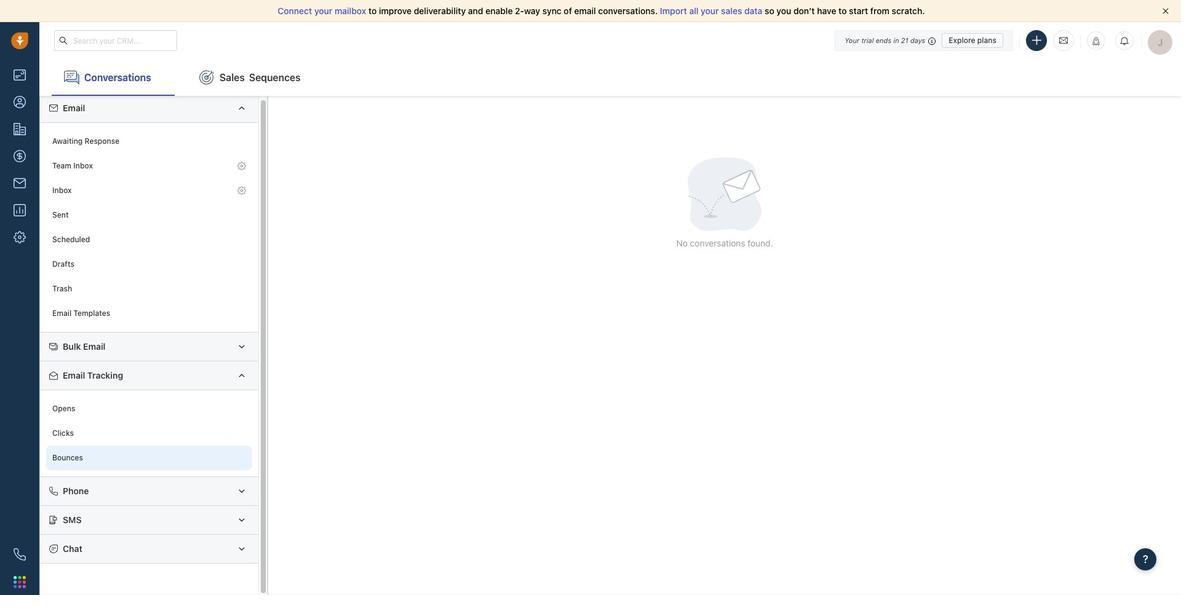 Task type: vqa. For each thing, say whether or not it's contained in the screenshot.
showing 1–4 of 4
no



Task type: describe. For each thing, give the bounding box(es) containing it.
clicks link
[[46, 422, 253, 446]]

2 to from the left
[[839, 6, 847, 16]]

clicks
[[52, 429, 74, 439]]

what's new image
[[1093, 37, 1101, 46]]

ends
[[876, 36, 892, 44]]

all
[[690, 6, 699, 16]]

phone
[[63, 486, 89, 497]]

bounces link
[[46, 446, 253, 471]]

freshworks switcher image
[[14, 577, 26, 589]]

Search your CRM... text field
[[54, 30, 177, 51]]

your
[[845, 36, 860, 44]]

close image
[[1164, 8, 1170, 14]]

email for email tracking
[[63, 371, 85, 381]]

deliverability
[[414, 6, 466, 16]]

1 to from the left
[[369, 6, 377, 16]]

mailbox
[[335, 6, 366, 16]]

sales
[[220, 72, 245, 83]]

tab list containing conversations
[[39, 59, 1182, 96]]

2 your from the left
[[701, 6, 719, 16]]

opens link
[[46, 397, 253, 422]]

email tracking
[[63, 371, 123, 381]]

you
[[777, 6, 792, 16]]

explore plans
[[949, 35, 997, 45]]

conversations link
[[52, 59, 175, 96]]

trash
[[52, 285, 72, 294]]

plans
[[978, 35, 997, 45]]

sync
[[543, 6, 562, 16]]

send email image
[[1060, 35, 1069, 46]]

explore
[[949, 35, 976, 45]]

import
[[661, 6, 688, 16]]

0 vertical spatial inbox
[[73, 162, 93, 171]]

conversations.
[[599, 6, 658, 16]]

templates
[[73, 309, 110, 319]]

data
[[745, 6, 763, 16]]

explore plans link
[[943, 33, 1004, 48]]

start
[[850, 6, 869, 16]]

bulk
[[63, 342, 81, 352]]

so
[[765, 6, 775, 16]]

import all your sales data link
[[661, 6, 765, 16]]

21
[[902, 36, 909, 44]]

sales
[[722, 6, 743, 16]]

response
[[85, 137, 120, 146]]

trash link
[[46, 277, 253, 302]]

drafts
[[52, 260, 74, 269]]

improve
[[379, 6, 412, 16]]

inbox link
[[46, 179, 253, 203]]

and
[[468, 6, 484, 16]]

conversations
[[84, 72, 151, 83]]

scheduled link
[[46, 228, 253, 252]]

awaiting
[[52, 137, 83, 146]]



Task type: locate. For each thing, give the bounding box(es) containing it.
no conversations found.
[[677, 238, 774, 249]]

to left start on the top right
[[839, 6, 847, 16]]

email down 'bulk'
[[63, 371, 85, 381]]

inbox
[[73, 162, 93, 171], [52, 186, 72, 195]]

bounces
[[52, 454, 83, 463]]

email down trash
[[52, 309, 71, 319]]

sequences
[[249, 72, 301, 83]]

no
[[677, 238, 688, 249]]

0 horizontal spatial your
[[315, 6, 333, 16]]

don't
[[794, 6, 815, 16]]

email right 'bulk'
[[83, 342, 106, 352]]

of
[[564, 6, 572, 16]]

your left mailbox
[[315, 6, 333, 16]]

scratch.
[[892, 6, 926, 16]]

to
[[369, 6, 377, 16], [839, 6, 847, 16]]

email
[[63, 103, 85, 113], [52, 309, 71, 319], [83, 342, 106, 352], [63, 371, 85, 381]]

phone image
[[14, 549, 26, 561]]

in
[[894, 36, 900, 44]]

email for email templates
[[52, 309, 71, 319]]

sent
[[52, 211, 69, 220]]

have
[[818, 6, 837, 16]]

to right mailbox
[[369, 6, 377, 16]]

trial
[[862, 36, 874, 44]]

1 horizontal spatial to
[[839, 6, 847, 16]]

found.
[[748, 238, 774, 249]]

1 your from the left
[[315, 6, 333, 16]]

1 horizontal spatial inbox
[[73, 162, 93, 171]]

team
[[52, 162, 71, 171]]

tracking
[[87, 371, 123, 381]]

email
[[575, 6, 596, 16]]

team inbox
[[52, 162, 93, 171]]

opens
[[52, 405, 75, 414]]

email inside email templates link
[[52, 309, 71, 319]]

bulk email
[[63, 342, 106, 352]]

conversations
[[691, 238, 746, 249]]

connect
[[278, 6, 312, 16]]

enable
[[486, 6, 513, 16]]

from
[[871, 6, 890, 16]]

your right "all"
[[701, 6, 719, 16]]

phone element
[[7, 543, 32, 568]]

awaiting response
[[52, 137, 120, 146]]

your
[[315, 6, 333, 16], [701, 6, 719, 16]]

email for email
[[63, 103, 85, 113]]

connect your mailbox link
[[278, 6, 369, 16]]

sms
[[63, 515, 82, 526]]

inbox down the team
[[52, 186, 72, 195]]

days
[[911, 36, 926, 44]]

scheduled
[[52, 235, 90, 245]]

awaiting response link
[[46, 129, 253, 154]]

email templates link
[[46, 302, 253, 326]]

inbox right the team
[[73, 162, 93, 171]]

way
[[524, 6, 541, 16]]

sales sequences link
[[187, 59, 313, 96]]

email up awaiting on the left top
[[63, 103, 85, 113]]

email templates
[[52, 309, 110, 319]]

drafts link
[[46, 252, 253, 277]]

sent link
[[46, 203, 253, 228]]

team inbox link
[[46, 154, 253, 179]]

1 horizontal spatial your
[[701, 6, 719, 16]]

0 horizontal spatial inbox
[[52, 186, 72, 195]]

1 vertical spatial inbox
[[52, 186, 72, 195]]

0 horizontal spatial to
[[369, 6, 377, 16]]

tab list
[[39, 59, 1182, 96]]

connect your mailbox to improve deliverability and enable 2-way sync of email conversations. import all your sales data so you don't have to start from scratch.
[[278, 6, 926, 16]]

your trial ends in 21 days
[[845, 36, 926, 44]]

chat
[[63, 544, 82, 555]]

2-
[[515, 6, 525, 16]]

sales sequences
[[220, 72, 301, 83]]



